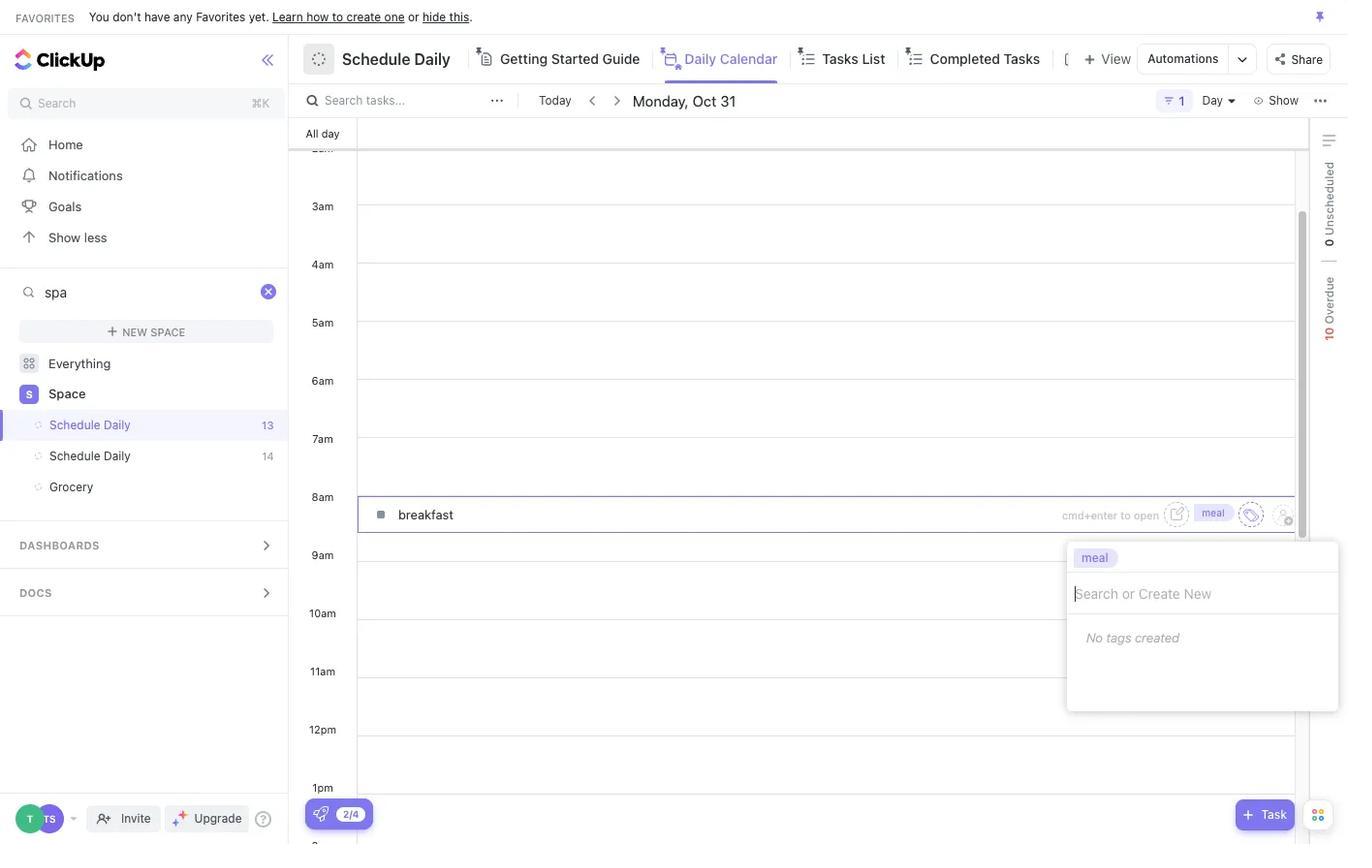 Task type: locate. For each thing, give the bounding box(es) containing it.
13
[[262, 419, 274, 431]]

oct
[[692, 92, 717, 109]]

3am
[[312, 200, 334, 212]]

1 vertical spatial schedule daily
[[49, 418, 131, 432]]

tasks
[[822, 50, 858, 67], [1004, 50, 1040, 67]]

daily down hide
[[414, 50, 451, 68]]

hide this link
[[422, 9, 469, 24]]

grocery link
[[0, 472, 254, 503]]

don't
[[113, 9, 141, 24]]

schedule daily
[[342, 50, 451, 68], [49, 418, 131, 432], [49, 449, 131, 463]]

1 tasks from the left
[[822, 50, 858, 67]]

or
[[408, 9, 419, 24]]

1 vertical spatial space
[[48, 386, 86, 401]]

0 horizontal spatial to
[[332, 9, 343, 24]]

search up home
[[38, 96, 76, 110]]

2 vertical spatial schedule
[[49, 449, 100, 463]]

schedule daily up grocery
[[49, 449, 131, 463]]

schedule daily button
[[334, 38, 451, 80]]

schedule daily link up grocery
[[0, 441, 254, 472]]

space right the new
[[150, 325, 185, 338]]

7am
[[312, 432, 333, 445]]

completed tasks link
[[930, 35, 1048, 83]]

schedule daily up the tasks...
[[342, 50, 451, 68]]

favorites right any
[[196, 9, 245, 24]]

space
[[150, 325, 185, 338], [48, 386, 86, 401]]

Search or Create New text field
[[1067, 573, 1338, 615]]

schedule daily link up grocery link
[[0, 410, 254, 441]]

onboarding checklist button element
[[313, 806, 329, 822]]

10
[[1321, 327, 1336, 341]]

schedule daily link
[[0, 410, 254, 441], [0, 441, 254, 472]]

0 horizontal spatial search
[[38, 96, 76, 110]]

daily up oct
[[685, 50, 716, 67]]

today button
[[535, 91, 575, 110]]

1 horizontal spatial to
[[1121, 508, 1131, 521]]

0 vertical spatial to
[[332, 9, 343, 24]]

1 vertical spatial schedule
[[49, 418, 100, 432]]

1 horizontal spatial tasks
[[1004, 50, 1040, 67]]

2/4
[[343, 808, 359, 819]]

6am
[[312, 374, 334, 387]]

⌘k
[[252, 96, 270, 110]]

0 vertical spatial schedule
[[342, 50, 410, 68]]

this
[[449, 9, 469, 24]]

search inside sidebar navigation
[[38, 96, 76, 110]]

share button
[[1267, 44, 1331, 75]]

getting started guide link
[[500, 35, 648, 83]]

invite
[[121, 811, 151, 826]]

search up the day
[[325, 93, 363, 108]]

share
[[1291, 52, 1323, 67]]

1 horizontal spatial space
[[150, 325, 185, 338]]

overdue
[[1321, 277, 1336, 327]]

monday,
[[633, 92, 689, 109]]

space link
[[48, 379, 276, 410]]

1 horizontal spatial search
[[325, 93, 363, 108]]

completed tasks
[[930, 50, 1040, 67]]

1 vertical spatial to
[[1121, 508, 1131, 521]]

clear search image
[[262, 285, 276, 299]]

less
[[84, 229, 107, 245]]

any
[[173, 9, 193, 24]]

Task Name text field
[[398, 501, 1057, 528]]

favorites
[[196, 9, 245, 24], [16, 11, 74, 24]]

5am
[[312, 316, 334, 329]]

onboarding checklist button image
[[313, 806, 329, 822]]

to left open
[[1121, 508, 1131, 521]]

guide
[[602, 50, 640, 67]]

cmd+enter to open
[[1062, 508, 1159, 521]]

tasks right completed
[[1004, 50, 1040, 67]]

favorites left you
[[16, 11, 74, 24]]

tasks left list
[[822, 50, 858, 67]]

0 vertical spatial schedule daily
[[342, 50, 451, 68]]

2 schedule daily link from the top
[[0, 441, 254, 472]]

0 horizontal spatial tasks
[[822, 50, 858, 67]]

schedule daily link for 13
[[0, 410, 254, 441]]

home
[[48, 136, 83, 152]]

how
[[306, 9, 329, 24]]

12pm
[[309, 723, 336, 736]]

1pm
[[312, 781, 333, 794]]

space down everything
[[48, 386, 86, 401]]

new space
[[122, 325, 185, 338]]

schedule daily for 13
[[49, 418, 131, 432]]

all day
[[306, 126, 340, 139]]

have
[[144, 9, 170, 24]]

created
[[1135, 630, 1180, 646]]

0 horizontal spatial space
[[48, 386, 86, 401]]

sidebar navigation
[[0, 35, 293, 844]]

daily
[[414, 50, 451, 68], [685, 50, 716, 67], [104, 418, 131, 432], [104, 449, 131, 463]]

upgrade
[[194, 811, 242, 826]]

to
[[332, 9, 343, 24], [1121, 508, 1131, 521]]

tasks inside the tasks list link
[[822, 50, 858, 67]]

1 schedule daily link from the top
[[0, 410, 254, 441]]

yet.
[[249, 9, 269, 24]]

schedule
[[342, 50, 410, 68], [49, 418, 100, 432], [49, 449, 100, 463]]

upgrade link
[[164, 805, 250, 832]]

goals
[[48, 198, 82, 214]]

Search tasks... text field
[[325, 87, 486, 114]]

task
[[1261, 807, 1287, 822]]

to right how
[[332, 9, 343, 24]]

2 tasks from the left
[[1004, 50, 1040, 67]]

2 vertical spatial schedule daily
[[49, 449, 131, 463]]

11am
[[310, 665, 335, 677]]

schedule daily down everything
[[49, 418, 131, 432]]

schedule for 14
[[49, 449, 100, 463]]

meal
[[1202, 507, 1225, 518], [1202, 507, 1225, 518], [1082, 550, 1108, 565], [1082, 550, 1108, 565]]



Task type: vqa. For each thing, say whether or not it's contained in the screenshot.
14's Schedule
yes



Task type: describe. For each thing, give the bounding box(es) containing it.
docs
[[19, 586, 52, 599]]

31
[[720, 92, 736, 109]]

no tags created
[[1086, 630, 1180, 646]]

14
[[262, 450, 274, 462]]

one
[[384, 9, 405, 24]]

1 horizontal spatial favorites
[[196, 9, 245, 24]]

tags
[[1106, 630, 1131, 646]]

getting
[[500, 50, 548, 67]]

schedule inside schedule daily button
[[342, 50, 410, 68]]

daily calendar
[[685, 50, 778, 67]]

create
[[346, 9, 381, 24]]

notifications
[[48, 167, 123, 183]]

10am
[[309, 607, 336, 619]]

9am
[[312, 549, 334, 561]]

getting started guide
[[500, 50, 640, 67]]

schedule daily link for 14
[[0, 441, 254, 472]]

cmd+enter
[[1062, 508, 1118, 521]]

daily up grocery link
[[104, 449, 131, 463]]

0
[[1321, 239, 1336, 247]]

notifications link
[[0, 160, 293, 191]]

open
[[1134, 508, 1159, 521]]

unscheduled
[[1321, 162, 1336, 239]]

started
[[551, 50, 599, 67]]

0 vertical spatial space
[[150, 325, 185, 338]]

day
[[322, 126, 340, 139]]

2am
[[312, 141, 334, 154]]

Filter Lists, Docs, & Folders text field
[[45, 277, 256, 306]]

everything
[[48, 355, 111, 371]]

tasks...
[[366, 93, 405, 108]]

no
[[1086, 630, 1103, 646]]

home link
[[0, 129, 293, 160]]

daily calendar link
[[685, 35, 785, 83]]

learn
[[272, 9, 303, 24]]

schedule daily for 14
[[49, 449, 131, 463]]

today
[[539, 93, 572, 108]]

tasks list
[[822, 50, 885, 67]]

.
[[469, 9, 473, 24]]

new
[[122, 325, 147, 338]]

calendar
[[720, 50, 778, 67]]

all
[[306, 126, 318, 139]]

grocery
[[49, 480, 93, 494]]

completed
[[930, 50, 1000, 67]]

list
[[862, 50, 885, 67]]

8am
[[312, 490, 334, 503]]

0 horizontal spatial favorites
[[16, 11, 74, 24]]

daily down space link
[[104, 418, 131, 432]]

show
[[48, 229, 81, 245]]

monday, oct 31
[[633, 92, 736, 109]]

search tasks...
[[325, 93, 405, 108]]

automations
[[1148, 51, 1219, 66]]

you don't have any favorites yet. learn how to create one or hide this .
[[89, 9, 473, 24]]

you
[[89, 9, 109, 24]]

schedule for 13
[[49, 418, 100, 432]]

search for search
[[38, 96, 76, 110]]

goals link
[[0, 191, 293, 222]]

tasks list link
[[822, 35, 893, 83]]

daily inside button
[[414, 50, 451, 68]]

search for search tasks...
[[325, 93, 363, 108]]

schedule daily inside button
[[342, 50, 451, 68]]

4am
[[312, 258, 334, 270]]

dashboards
[[19, 539, 100, 551]]

tasks inside completed tasks link
[[1004, 50, 1040, 67]]

hide
[[422, 9, 446, 24]]

automations button
[[1138, 45, 1228, 74]]

learn how to create one link
[[272, 9, 405, 24]]

everything link
[[0, 348, 293, 379]]

show less
[[48, 229, 107, 245]]



